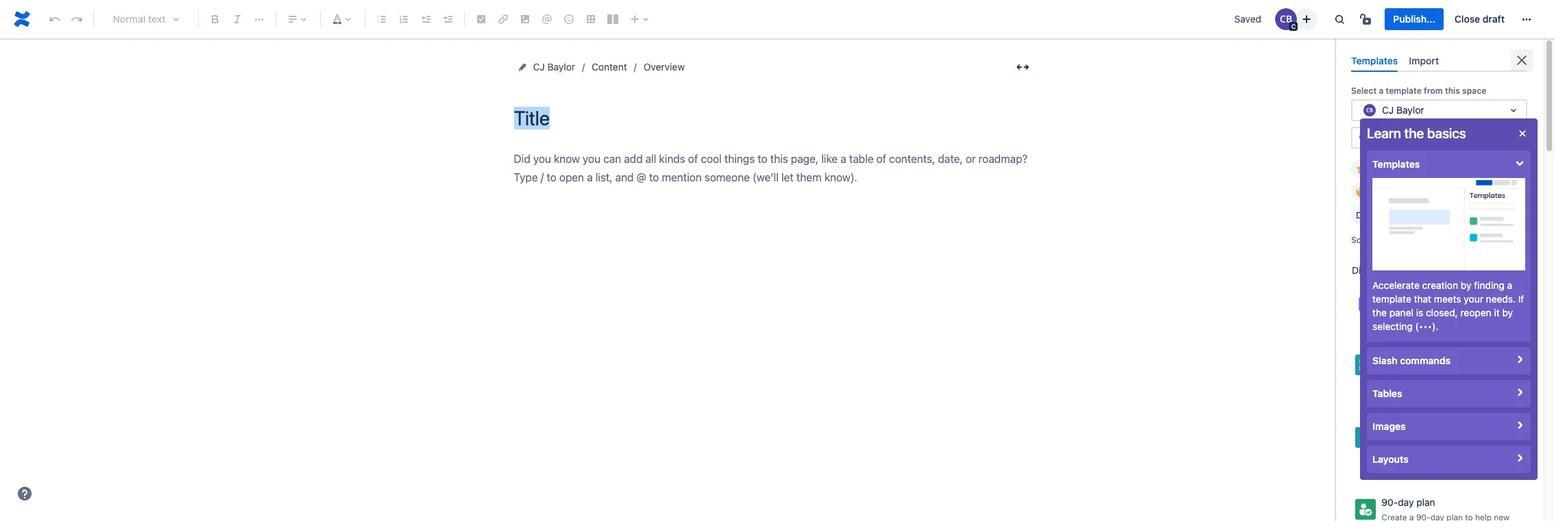 Task type: vqa. For each thing, say whether or not it's contained in the screenshot.
"sort"
yes



Task type: describe. For each thing, give the bounding box(es) containing it.
template inside accelerate creation by finding a template that meets your needs. if the panel is closed, reopen it by selecting (•••).
[[1373, 294, 1412, 305]]

saved
[[1235, 13, 1262, 25]]

0 vertical spatial template
[[1387, 86, 1422, 96]]

framework
[[1416, 368, 1457, 378]]

5
[[1382, 425, 1388, 437]]

on
[[1382, 380, 1392, 390]]

0 vertical spatial baylor
[[548, 61, 576, 73]]

0 horizontal spatial on-
[[1391, 292, 1407, 303]]

accelerate
[[1373, 280, 1421, 292]]

find and replace image
[[1332, 11, 1349, 27]]

sort by
[[1352, 235, 1381, 245]]

maintain
[[1481, 307, 1514, 317]]

90-
[[1382, 497, 1399, 509]]

(•••).
[[1416, 321, 1440, 333]]

help image
[[16, 486, 33, 503]]

from
[[1425, 86, 1444, 96]]

1 horizontal spatial to
[[1459, 368, 1467, 378]]

relationships.
[[1458, 319, 1510, 329]]

more formatting image
[[251, 11, 268, 27]]

commands
[[1401, 355, 1452, 367]]

redo ⌘⇧z image
[[69, 11, 85, 27]]

select a template from this space
[[1352, 86, 1487, 96]]

the inside accelerate creation by finding a template that meets your needs. if the panel is closed, reopen it by selecting (•••).
[[1373, 307, 1388, 319]]

ls
[[1391, 353, 1401, 364]]

confluence image
[[11, 8, 33, 30]]

youve
[[1382, 391, 1405, 401]]

slash commands
[[1373, 355, 1452, 367]]

it
[[1495, 307, 1501, 319]]

templates inside my templates "button"
[[1387, 163, 1430, 174]]

and for 5 whys analysis
[[1421, 452, 1435, 462]]

run
[[1382, 307, 1397, 317]]

5 whys analysis build team trust by identifying problems and proposing solutions as a group.
[[1382, 425, 1524, 474]]

closed,
[[1427, 307, 1459, 319]]

move this page image
[[517, 62, 528, 73]]

0 vertical spatial a
[[1380, 86, 1384, 96]]

problems
[[1382, 452, 1418, 462]]

reopen
[[1462, 307, 1493, 319]]

0 vertical spatial 1
[[1407, 292, 1411, 303]]

your inside the 4 ls retrospective use this framework to reflect back on your team?s work and use what youve learned to improve.
[[1394, 380, 1411, 390]]

draft
[[1484, 13, 1506, 25]]

cj baylor link
[[533, 59, 576, 75]]

layouts
[[1373, 454, 1410, 466]]

by right sort
[[1371, 235, 1381, 245]]

work
[[1444, 380, 1462, 390]]

your inside accelerate creation by finding a template that meets your needs. if the panel is closed, reopen it by selecting (•••).
[[1465, 294, 1484, 305]]

and for 1-on-1 meeting
[[1464, 307, 1479, 317]]

select
[[1352, 86, 1377, 96]]

numbered list ⌘⇧7 image
[[396, 11, 412, 27]]

cj baylor image
[[1276, 8, 1298, 30]]

close draft
[[1455, 13, 1506, 25]]

italic ⌘i image
[[229, 11, 246, 27]]

no restrictions image
[[1360, 11, 1376, 27]]

1 horizontal spatial on-
[[1407, 307, 1421, 317]]

by inside 5 whys analysis build team trust by identifying problems and proposing solutions as a group.
[[1446, 441, 1455, 451]]

whys
[[1391, 425, 1415, 437]]

all
[[1401, 265, 1411, 277]]

panel
[[1390, 307, 1415, 319]]

reflect
[[1469, 368, 1494, 378]]

is
[[1417, 307, 1424, 319]]

accelerate creation by finding a template that meets your needs. if the panel is closed, reopen it by selecting (•••).
[[1373, 280, 1525, 333]]

proposing
[[1437, 452, 1476, 462]]

images
[[1373, 421, 1407, 433]]

design
[[1357, 210, 1386, 221]]

meetings
[[1427, 307, 1462, 317]]

by down the templates.
[[1462, 280, 1473, 292]]

1 vertical spatial 1-
[[1400, 307, 1407, 317]]

publish...
[[1394, 13, 1436, 25]]

this for retrospective
[[1400, 368, 1414, 378]]

improve.
[[1449, 391, 1482, 401]]

finding
[[1475, 280, 1506, 292]]

search icon image
[[1359, 132, 1370, 143]]

tab list containing templates
[[1346, 49, 1534, 72]]

more image
[[1519, 11, 1536, 27]]

Give this page a title text field
[[514, 107, 1035, 130]]

close draft button
[[1447, 8, 1514, 30]]

productive
[[1382, 319, 1424, 329]]

analysis
[[1418, 425, 1454, 437]]

identifying
[[1457, 441, 1498, 451]]

meeting
[[1414, 292, 1450, 303]]

overview
[[644, 61, 685, 73]]

templates up select
[[1352, 55, 1399, 67]]

this for template
[[1446, 86, 1461, 96]]

open image
[[1506, 102, 1523, 119]]

emoji image
[[561, 11, 578, 27]]

displaying
[[1353, 265, 1398, 277]]

publish... button
[[1386, 8, 1444, 30]]

1 vertical spatial cj
[[1383, 104, 1395, 116]]



Task type: locate. For each thing, give the bounding box(es) containing it.
0 horizontal spatial the
[[1373, 307, 1388, 319]]

tables
[[1373, 388, 1403, 400]]

content
[[592, 61, 627, 73]]

Search author, category, topic field
[[1374, 128, 1527, 148]]

baylor
[[548, 61, 576, 73], [1397, 104, 1425, 116]]

templates.
[[1434, 265, 1480, 277]]

creation
[[1423, 280, 1459, 292]]

0 horizontal spatial 1
[[1407, 292, 1411, 303]]

cj inside cj baylor link
[[533, 61, 545, 73]]

None text field
[[1362, 104, 1365, 117]]

and inside 1-on-1 meeting run 1-on-1 meetings and maintain productive working relationships.
[[1464, 307, 1479, 317]]

0 horizontal spatial your
[[1394, 380, 1411, 390]]

1 horizontal spatial cj baylor
[[1383, 104, 1425, 116]]

templates
[[1352, 55, 1399, 67], [1373, 158, 1421, 170], [1387, 163, 1430, 174]]

cj
[[533, 61, 545, 73], [1383, 104, 1395, 116]]

a left group.
[[1382, 463, 1387, 474]]

0 horizontal spatial baylor
[[548, 61, 576, 73]]

team?s
[[1414, 380, 1441, 390]]

templates right my
[[1387, 163, 1430, 174]]

images button
[[1368, 414, 1532, 441]]

mention image
[[539, 11, 556, 27]]

displaying all 130 templates.
[[1353, 265, 1480, 277]]

this down slash commands
[[1400, 368, 1414, 378]]

undo ⌘z image
[[47, 11, 63, 27]]

0 vertical spatial your
[[1465, 294, 1484, 305]]

1 vertical spatial to
[[1439, 391, 1446, 401]]

and inside the 4 ls retrospective use this framework to reflect back on your team?s work and use what youve learned to improve.
[[1464, 380, 1479, 390]]

0 vertical spatial cj baylor
[[533, 61, 576, 73]]

add image, video, or file image
[[517, 11, 534, 27]]

close image
[[1515, 126, 1532, 142]]

cj right move this page icon
[[533, 61, 545, 73]]

4 ls retrospective use this framework to reflect back on your team?s work and use what youve learned to improve.
[[1382, 353, 1516, 401]]

0 horizontal spatial cj baylor
[[533, 61, 576, 73]]

make page full-width image
[[1015, 59, 1031, 75]]

on- down accelerate
[[1391, 292, 1407, 303]]

bullet list ⌘⇧8 image
[[374, 11, 390, 27]]

invite to edit image
[[1299, 11, 1316, 27]]

solutions
[[1478, 452, 1513, 462]]

your up the youve
[[1394, 380, 1411, 390]]

learn
[[1368, 126, 1402, 141]]

and up improve.
[[1464, 380, 1479, 390]]

use
[[1481, 380, 1495, 390]]

as
[[1515, 452, 1524, 462]]

my templates
[[1372, 163, 1430, 174]]

2 vertical spatial a
[[1382, 463, 1387, 474]]

this
[[1446, 86, 1461, 96], [1400, 368, 1414, 378]]

and
[[1464, 307, 1479, 317], [1464, 380, 1479, 390], [1421, 452, 1435, 462]]

to up work
[[1459, 368, 1467, 378]]

layouts button
[[1368, 447, 1532, 474]]

1 vertical spatial on-
[[1407, 307, 1421, 317]]

0 horizontal spatial to
[[1439, 391, 1446, 401]]

my
[[1372, 163, 1384, 174]]

1 down the that
[[1421, 307, 1424, 317]]

my templates button
[[1352, 160, 1436, 178]]

130
[[1413, 265, 1431, 277]]

cj up learn
[[1383, 104, 1395, 116]]

baylor right move this page icon
[[548, 61, 576, 73]]

tab list
[[1346, 49, 1534, 72]]

1 vertical spatial baylor
[[1397, 104, 1425, 116]]

0 vertical spatial 1-
[[1382, 292, 1391, 303]]

a right select
[[1380, 86, 1384, 96]]

overview link
[[644, 59, 685, 75]]

retrospective
[[1404, 353, 1465, 364]]

what
[[1497, 380, 1516, 390]]

content link
[[592, 59, 627, 75]]

on-
[[1391, 292, 1407, 303], [1407, 307, 1421, 317]]

plan
[[1417, 497, 1436, 509]]

a
[[1380, 86, 1384, 96], [1508, 280, 1513, 292], [1382, 463, 1387, 474]]

1 vertical spatial 1
[[1421, 307, 1424, 317]]

templates down learn
[[1373, 158, 1421, 170]]

outdent ⇧tab image
[[418, 11, 434, 27]]

cj baylor
[[533, 61, 576, 73], [1383, 104, 1425, 116]]

indent tab image
[[440, 11, 456, 27]]

baylor down select a template from this space
[[1397, 104, 1425, 116]]

0 vertical spatial this
[[1446, 86, 1461, 96]]

1
[[1407, 292, 1411, 303], [1421, 307, 1424, 317]]

this inside the 4 ls retrospective use this framework to reflect back on your team?s work and use what youve learned to improve.
[[1400, 368, 1414, 378]]

1 vertical spatial cj baylor
[[1383, 104, 1425, 116]]

0 vertical spatial to
[[1459, 368, 1467, 378]]

template left from
[[1387, 86, 1422, 96]]

1 vertical spatial the
[[1373, 307, 1388, 319]]

1 vertical spatial a
[[1508, 280, 1513, 292]]

4
[[1382, 353, 1388, 364]]

1 horizontal spatial baylor
[[1397, 104, 1425, 116]]

slash commands button
[[1368, 348, 1532, 375]]

1 vertical spatial your
[[1394, 380, 1411, 390]]

by up 'proposing'
[[1446, 441, 1455, 451]]

build
[[1382, 441, 1402, 451]]

and down trust
[[1421, 452, 1435, 462]]

to down work
[[1439, 391, 1446, 401]]

your up reopen
[[1465, 294, 1484, 305]]

working
[[1426, 319, 1456, 329]]

trust
[[1425, 441, 1443, 451]]

0 horizontal spatial this
[[1400, 368, 1414, 378]]

0 horizontal spatial cj
[[533, 61, 545, 73]]

template up run
[[1373, 294, 1412, 305]]

cj baylor down select a template from this space
[[1383, 104, 1425, 116]]

bold ⌘b image
[[207, 11, 224, 27]]

0 vertical spatial the
[[1405, 126, 1425, 141]]

1-
[[1382, 292, 1391, 303], [1400, 307, 1407, 317]]

1 horizontal spatial 1-
[[1400, 307, 1407, 317]]

team
[[1404, 441, 1423, 451]]

on- up productive
[[1407, 307, 1421, 317]]

slash
[[1373, 355, 1399, 367]]

table image
[[583, 11, 599, 27]]

selecting
[[1373, 321, 1414, 333]]

1 horizontal spatial this
[[1446, 86, 1461, 96]]

by right it
[[1503, 307, 1514, 319]]

basics
[[1428, 126, 1467, 141]]

cj baylor right move this page icon
[[533, 61, 576, 73]]

1 horizontal spatial your
[[1465, 294, 1484, 305]]

back
[[1497, 368, 1515, 378]]

1 vertical spatial template
[[1373, 294, 1412, 305]]

this right from
[[1446, 86, 1461, 96]]

group.
[[1389, 463, 1414, 474]]

and up relationships.
[[1464, 307, 1479, 317]]

1- up run
[[1382, 292, 1391, 303]]

day
[[1399, 497, 1415, 509]]

Main content area, start typing to enter text. text field
[[514, 150, 1035, 188]]

templates button
[[1368, 151, 1532, 178]]

to
[[1459, 368, 1467, 378], [1439, 391, 1446, 401]]

1 vertical spatial and
[[1464, 380, 1479, 390]]

0 vertical spatial on-
[[1391, 292, 1407, 303]]

sort
[[1352, 235, 1369, 245]]

space
[[1463, 86, 1487, 96]]

1 horizontal spatial 1
[[1421, 307, 1424, 317]]

0 vertical spatial cj
[[533, 61, 545, 73]]

meets
[[1435, 294, 1462, 305]]

1 horizontal spatial the
[[1405, 126, 1425, 141]]

a inside accelerate creation by finding a template that meets your needs. if the panel is closed, reopen it by selecting (•••).
[[1508, 280, 1513, 292]]

design button
[[1352, 207, 1405, 224]]

use
[[1382, 368, 1397, 378]]

1- up productive
[[1400, 307, 1407, 317]]

2 vertical spatial and
[[1421, 452, 1435, 462]]

templates inside templates dropdown button
[[1373, 158, 1421, 170]]

learned
[[1407, 391, 1436, 401]]

your
[[1465, 294, 1484, 305], [1394, 380, 1411, 390]]

a up needs.
[[1508, 280, 1513, 292]]

action item image
[[473, 11, 490, 27]]

link image
[[495, 11, 512, 27]]

needs.
[[1487, 294, 1517, 305]]

a inside 5 whys analysis build team trust by identifying problems and proposing solutions as a group.
[[1382, 463, 1387, 474]]

1 vertical spatial this
[[1400, 368, 1414, 378]]

1 left the that
[[1407, 292, 1411, 303]]

import
[[1410, 55, 1440, 67]]

if
[[1519, 294, 1525, 305]]

0 horizontal spatial 1-
[[1382, 292, 1391, 303]]

close templates and import image
[[1515, 52, 1531, 69]]

confluence image
[[11, 8, 33, 30]]

close
[[1455, 13, 1481, 25]]

1-on-1 meeting run 1-on-1 meetings and maintain productive working relationships.
[[1382, 292, 1514, 329]]

by
[[1371, 235, 1381, 245], [1462, 280, 1473, 292], [1503, 307, 1514, 319], [1446, 441, 1455, 451]]

90-day plan
[[1382, 497, 1436, 509]]

that
[[1415, 294, 1433, 305]]

and inside 5 whys analysis build team trust by identifying problems and proposing solutions as a group.
[[1421, 452, 1435, 462]]

the right learn
[[1405, 126, 1425, 141]]

layouts image
[[605, 11, 621, 27]]

0 vertical spatial and
[[1464, 307, 1479, 317]]

learn the basics
[[1368, 126, 1467, 141]]

tables button
[[1368, 381, 1532, 408]]

90-day plan button
[[1349, 493, 1531, 522]]

the up 'selecting'
[[1373, 307, 1388, 319]]

1 horizontal spatial cj
[[1383, 104, 1395, 116]]



